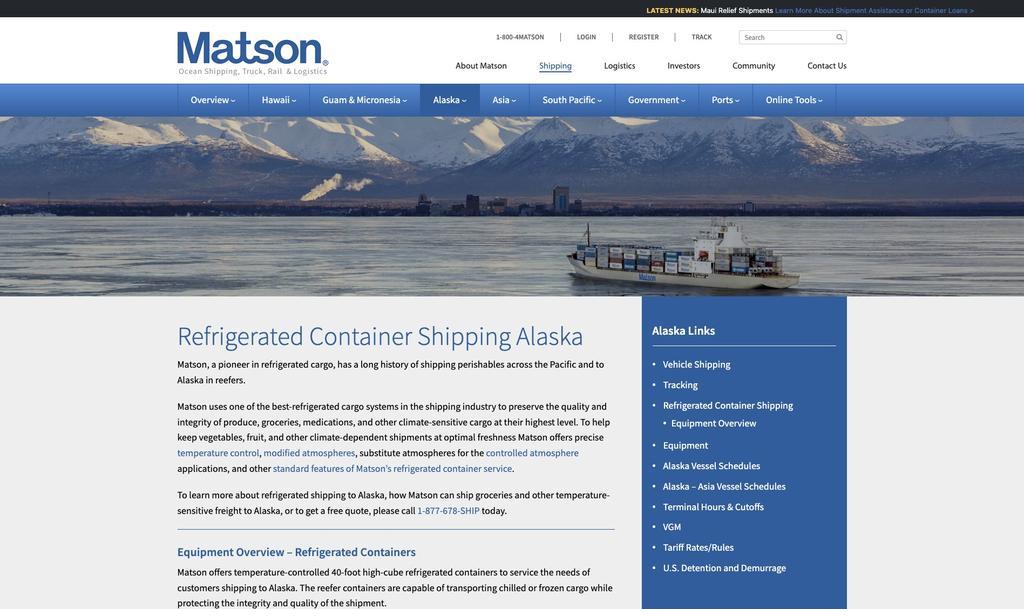 Task type: vqa. For each thing, say whether or not it's contained in the screenshot.
THE 8673 inside the Autos to/from Guam 562-495-8673
no



Task type: describe. For each thing, give the bounding box(es) containing it.
u.s.
[[664, 562, 680, 574]]

vgm
[[664, 521, 682, 533]]

cargo inside matson offers temperature-controlled 40-foot high-cube refrigerated containers to service the needs of customers shipping to alaska. the reefer containers are capable of transporting chilled or frozen cargo while protecting the integrity and quality of the shipment.
[[567, 582, 589, 594]]

refrigerated inside 'matson, a pioneer in refrigerated cargo, has a long history of shipping perishables across the pacific and to alaska in reefers.'
[[261, 358, 309, 371]]

0 horizontal spatial a
[[212, 358, 216, 371]]

to inside 'matson, a pioneer in refrigerated cargo, has a long history of shipping perishables across the pacific and to alaska in reefers.'
[[596, 358, 605, 371]]

alaska links
[[653, 323, 716, 338]]

the right 'protecting'
[[221, 597, 235, 609]]

track
[[692, 32, 712, 42]]

in inside the matson uses one of the best-refrigerated cargo systems in the shipping industry to preserve the quality and integrity of produce, groceries, medications, and other climate-sensitive cargo at their highest level. to help keep vegetables, fruit, and other climate-dependent shipments at optimal freshness matson offers precise temperature control , modified atmospheres , substitute atmospheres for the controlled atmosphere applications, and other standard features of matson's refrigerated container service .
[[401, 400, 409, 413]]

and inside matson offers temperature-controlled 40-foot high-cube refrigerated containers to service the needs of customers shipping to alaska. the reefer containers are capable of transporting chilled or frozen cargo while protecting the integrity and quality of the shipment.
[[273, 597, 288, 609]]

cube
[[384, 566, 404, 579]]

transporting
[[447, 582, 497, 594]]

1 horizontal spatial alaska,
[[358, 489, 387, 501]]

shipments
[[390, 431, 432, 444]]

dependent
[[343, 431, 388, 444]]

offers inside the matson uses one of the best-refrigerated cargo systems in the shipping industry to preserve the quality and integrity of produce, groceries, medications, and other climate-sensitive cargo at their highest level. to help keep vegetables, fruit, and other climate-dependent shipments at optimal freshness matson offers precise temperature control , modified atmospheres , substitute atmospheres for the controlled atmosphere applications, and other standard features of matson's refrigerated container service .
[[550, 431, 573, 444]]

1-800-4matson
[[497, 32, 545, 42]]

alaska.
[[269, 582, 298, 594]]

refrigerated for refrigerated container shipping alaska
[[177, 320, 304, 352]]

1 vertical spatial alaska,
[[254, 504, 283, 517]]

and inside 'matson, a pioneer in refrigerated cargo, has a long history of shipping perishables across the pacific and to alaska in reefers.'
[[579, 358, 594, 371]]

refrigerated inside to learn more about refrigerated shipping to alaska, how matson can ship groceries and other temperature- sensitive freight to alaska, or to get a free quote, please call
[[261, 489, 309, 501]]

of inside 'matson, a pioneer in refrigerated cargo, has a long history of shipping perishables across the pacific and to alaska in reefers.'
[[411, 358, 419, 371]]

the up highest
[[546, 400, 560, 413]]

loans
[[947, 6, 967, 15]]

fruit,
[[247, 431, 267, 444]]

demurrage
[[742, 562, 787, 574]]

matson inside to learn more about refrigerated shipping to alaska, how matson can ship groceries and other temperature- sensitive freight to alaska, or to get a free quote, please call
[[409, 489, 438, 501]]

1-877-678-ship today.
[[418, 504, 507, 517]]

shipping inside the matson uses one of the best-refrigerated cargo systems in the shipping industry to preserve the quality and integrity of produce, groceries, medications, and other climate-sensitive cargo at their highest level. to help keep vegetables, fruit, and other climate-dependent shipments at optimal freshness matson offers precise temperature control , modified atmospheres , substitute atmospheres for the controlled atmosphere applications, and other standard features of matson's refrigerated container service .
[[426, 400, 461, 413]]

shipping inside matson offers temperature-controlled 40-foot high-cube refrigerated containers to service the needs of customers shipping to alaska. the reefer containers are capable of transporting chilled or frozen cargo while protecting the integrity and quality of the shipment.
[[222, 582, 257, 594]]

0 vertical spatial climate-
[[399, 416, 432, 428]]

0 vertical spatial schedules
[[719, 460, 761, 472]]

shipment.
[[346, 597, 387, 609]]

freshness
[[478, 431, 516, 444]]

the left best- on the bottom left of page
[[257, 400, 270, 413]]

other down control at the bottom left
[[249, 462, 271, 475]]

alaska inside 'matson, a pioneer in refrigerated cargo, has a long history of shipping perishables across the pacific and to alaska in reefers.'
[[177, 374, 204, 386]]

temperature control link
[[177, 447, 259, 459]]

overview for equipment overview
[[719, 417, 757, 429]]

quality inside the matson uses one of the best-refrigerated cargo systems in the shipping industry to preserve the quality and integrity of produce, groceries, medications, and other climate-sensitive cargo at their highest level. to help keep vegetables, fruit, and other climate-dependent shipments at optimal freshness matson offers precise temperature control , modified atmospheres , substitute atmospheres for the controlled atmosphere applications, and other standard features of matson's refrigerated container service .
[[562, 400, 590, 413]]

groceries
[[476, 489, 513, 501]]

tariff
[[664, 541, 685, 554]]

preserve
[[509, 400, 544, 413]]

links
[[689, 323, 716, 338]]

control
[[230, 447, 259, 459]]

or inside to learn more about refrigerated shipping to alaska, how matson can ship groceries and other temperature- sensitive freight to alaska, or to get a free quote, please call
[[285, 504, 294, 517]]

login
[[578, 32, 597, 42]]

refrigerated for refrigerated container shipping
[[664, 399, 713, 411]]

micronesia
[[357, 93, 401, 106]]

1 horizontal spatial in
[[252, 358, 259, 371]]

877-
[[426, 504, 443, 517]]

history
[[381, 358, 409, 371]]

standard features of matson's refrigerated container service link
[[273, 462, 512, 475]]

vehicle
[[664, 358, 693, 371]]

of right features
[[346, 462, 354, 475]]

atmosphere
[[530, 447, 579, 459]]

learn more about shipment assistance or container loans > link
[[774, 6, 973, 15]]

0 vertical spatial vessel
[[692, 460, 717, 472]]

refrigerated container shipping
[[664, 399, 794, 411]]

terminal hours & cutoffs link
[[664, 501, 765, 513]]

cutoffs
[[736, 501, 765, 513]]

one
[[229, 400, 245, 413]]

matson's
[[356, 462, 392, 475]]

keep
[[177, 431, 197, 444]]

about
[[235, 489, 259, 501]]

1-800-4matson link
[[497, 32, 561, 42]]

1 vertical spatial schedules
[[745, 480, 786, 493]]

groceries,
[[262, 416, 301, 428]]

contact us
[[808, 62, 847, 71]]

of down uses
[[214, 416, 222, 428]]

alaska up across
[[517, 320, 584, 352]]

2 horizontal spatial a
[[354, 358, 359, 371]]

tariff rates/rules
[[664, 541, 734, 554]]

high-
[[363, 566, 384, 579]]

precise
[[575, 431, 604, 444]]

of right capable
[[437, 582, 445, 594]]

standard
[[273, 462, 309, 475]]

call
[[402, 504, 416, 517]]

ship
[[457, 489, 474, 501]]

top menu navigation
[[456, 57, 847, 79]]

1 vertical spatial –
[[287, 545, 293, 560]]

how
[[389, 489, 407, 501]]

cargo,
[[311, 358, 336, 371]]

service inside matson offers temperature-controlled 40-foot high-cube refrigerated containers to service the needs of customers shipping to alaska. the reefer containers are capable of transporting chilled or frozen cargo while protecting the integrity and quality of the shipment.
[[510, 566, 539, 579]]

guam & micronesia
[[323, 93, 401, 106]]

refrigerated container shipping link
[[664, 399, 794, 411]]

pacific inside 'matson, a pioneer in refrigerated cargo, has a long history of shipping perishables across the pacific and to alaska in reefers.'
[[550, 358, 577, 371]]

medications,
[[303, 416, 356, 428]]

optimal
[[444, 431, 476, 444]]

Search search field
[[739, 30, 847, 44]]

are
[[388, 582, 401, 594]]

0 vertical spatial &
[[349, 93, 355, 106]]

reefers.
[[215, 374, 246, 386]]

modified atmospheres link
[[264, 447, 355, 459]]

container for refrigerated container shipping alaska
[[309, 320, 413, 352]]

the down reefer
[[331, 597, 344, 609]]

1 horizontal spatial containers
[[455, 566, 498, 579]]

level.
[[557, 416, 579, 428]]

a inside to learn more about refrigerated shipping to alaska, how matson can ship groceries and other temperature- sensitive freight to alaska, or to get a free quote, please call
[[321, 504, 326, 517]]

of right the one
[[247, 400, 255, 413]]

1 horizontal spatial at
[[494, 416, 502, 428]]

offers inside matson offers temperature-controlled 40-foot high-cube refrigerated containers to service the needs of customers shipping to alaska. the reefer containers are capable of transporting chilled or frozen cargo while protecting the integrity and quality of the shipment.
[[209, 566, 232, 579]]

integrity inside the matson uses one of the best-refrigerated cargo systems in the shipping industry to preserve the quality and integrity of produce, groceries, medications, and other climate-sensitive cargo at their highest level. to help keep vegetables, fruit, and other climate-dependent shipments at optimal freshness matson offers precise temperature control , modified atmospheres , substitute atmospheres for the controlled atmosphere applications, and other standard features of matson's refrigerated container service .
[[177, 416, 212, 428]]

news:
[[674, 6, 698, 15]]

to inside the matson uses one of the best-refrigerated cargo systems in the shipping industry to preserve the quality and integrity of produce, groceries, medications, and other climate-sensitive cargo at their highest level. to help keep vegetables, fruit, and other climate-dependent shipments at optimal freshness matson offers precise temperature control , modified atmospheres , substitute atmospheres for the controlled atmosphere applications, and other standard features of matson's refrigerated container service .
[[499, 400, 507, 413]]

features
[[311, 462, 344, 475]]

terminal hours & cutoffs
[[664, 501, 765, 513]]

relief
[[717, 6, 736, 15]]

refrigerated container shipping alaska
[[177, 320, 584, 352]]

refrigerated down shipments
[[394, 462, 441, 475]]

u.s. detention and demurrage
[[664, 562, 787, 574]]

shipping link
[[524, 57, 589, 79]]

ports
[[713, 93, 734, 106]]

government link
[[629, 93, 686, 106]]

reefer
[[317, 582, 341, 594]]

freight
[[215, 504, 242, 517]]

alaska – asia vessel schedules
[[664, 480, 786, 493]]

frozen
[[539, 582, 565, 594]]

refrigerated inside matson offers temperature-controlled 40-foot high-cube refrigerated containers to service the needs of customers shipping to alaska. the reefer containers are capable of transporting chilled or frozen cargo while protecting the integrity and quality of the shipment.
[[406, 566, 453, 579]]

678-
[[443, 504, 461, 517]]

hawaii
[[262, 93, 290, 106]]

contact us link
[[792, 57, 847, 79]]

community link
[[717, 57, 792, 79]]

1- for 877-
[[418, 504, 426, 517]]



Task type: locate. For each thing, give the bounding box(es) containing it.
pioneer
[[218, 358, 250, 371]]

register
[[630, 32, 659, 42]]

1 vertical spatial equipment
[[664, 439, 709, 452]]

about matson link
[[456, 57, 524, 79]]

latest news: maui relief shipments learn more about shipment assistance or container loans >
[[645, 6, 973, 15]]

0 horizontal spatial alaska,
[[254, 504, 283, 517]]

and inside alaska links section
[[724, 562, 740, 574]]

blue matson logo with ocean, shipping, truck, rail and logistics written beneath it. image
[[177, 32, 329, 76]]

matson,
[[177, 358, 210, 371]]

atmospheres
[[302, 447, 355, 459], [403, 447, 456, 459]]

1 horizontal spatial asia
[[699, 480, 716, 493]]

0 vertical spatial at
[[494, 416, 502, 428]]

quality down the
[[290, 597, 319, 609]]

0 horizontal spatial climate-
[[310, 431, 343, 444]]

0 vertical spatial quality
[[562, 400, 590, 413]]

0 horizontal spatial about
[[456, 62, 479, 71]]

a left pioneer
[[212, 358, 216, 371]]

2 atmospheres from the left
[[403, 447, 456, 459]]

alaska for alaska vessel schedules
[[664, 460, 690, 472]]

perishables
[[458, 358, 505, 371]]

1 vertical spatial sensitive
[[177, 504, 213, 517]]

2 horizontal spatial container
[[914, 6, 945, 15]]

rates/rules
[[686, 541, 734, 554]]

0 horizontal spatial quality
[[290, 597, 319, 609]]

0 horizontal spatial or
[[285, 504, 294, 517]]

u.s. detention and demurrage link
[[664, 562, 787, 574]]

1 horizontal spatial or
[[529, 582, 537, 594]]

alaska, down the about
[[254, 504, 283, 517]]

about right more
[[813, 6, 833, 15]]

1 vertical spatial overview
[[719, 417, 757, 429]]

sensitive down learn
[[177, 504, 213, 517]]

0 vertical spatial equipment
[[672, 417, 717, 429]]

2 vertical spatial equipment
[[177, 545, 234, 560]]

0 vertical spatial refrigerated
[[177, 320, 304, 352]]

track link
[[676, 32, 712, 42]]

matson
[[480, 62, 507, 71], [177, 400, 207, 413], [518, 431, 548, 444], [409, 489, 438, 501], [177, 566, 207, 579]]

refrigerated down tracking on the right
[[664, 399, 713, 411]]

0 vertical spatial pacific
[[569, 93, 596, 106]]

1 vertical spatial pacific
[[550, 358, 577, 371]]

of right needs
[[582, 566, 591, 579]]

vehicle shipping link
[[664, 358, 731, 371]]

the inside 'matson, a pioneer in refrigerated cargo, has a long history of shipping perishables across the pacific and to alaska in reefers.'
[[535, 358, 548, 371]]

detention
[[682, 562, 722, 574]]

shipping up optimal
[[426, 400, 461, 413]]

1 horizontal spatial integrity
[[237, 597, 271, 609]]

climate- up shipments
[[399, 416, 432, 428]]

and inside to learn more about refrigerated shipping to alaska, how matson can ship groceries and other temperature- sensitive freight to alaska, or to get a free quote, please call
[[515, 489, 531, 501]]

1 vertical spatial container
[[309, 320, 413, 352]]

0 vertical spatial or
[[905, 6, 912, 15]]

1 horizontal spatial temperature-
[[556, 489, 610, 501]]

matson inside matson offers temperature-controlled 40-foot high-cube refrigerated containers to service the needs of customers shipping to alaska. the reefer containers are capable of transporting chilled or frozen cargo while protecting the integrity and quality of the shipment.
[[177, 566, 207, 579]]

0 horizontal spatial integrity
[[177, 416, 212, 428]]

across
[[507, 358, 533, 371]]

1 vertical spatial quality
[[290, 597, 319, 609]]

banner image
[[0, 99, 1025, 296]]

industry
[[463, 400, 497, 413]]

& right guam
[[349, 93, 355, 106]]

1 vertical spatial integrity
[[237, 597, 271, 609]]

atmospheres up features
[[302, 447, 355, 459]]

the right for
[[471, 447, 484, 459]]

2 , from the left
[[355, 447, 358, 459]]

–
[[692, 480, 697, 493], [287, 545, 293, 560]]

investors
[[668, 62, 701, 71]]

, down 'fruit,'
[[259, 447, 262, 459]]

about matson
[[456, 62, 507, 71]]

0 horizontal spatial offers
[[209, 566, 232, 579]]

shipments
[[738, 6, 772, 15]]

guam & micronesia link
[[323, 93, 407, 106]]

offers up the customers
[[209, 566, 232, 579]]

temperature- up alaska.
[[234, 566, 288, 579]]

– up terminal
[[692, 480, 697, 493]]

1 horizontal spatial offers
[[550, 431, 573, 444]]

to inside the matson uses one of the best-refrigerated cargo systems in the shipping industry to preserve the quality and integrity of produce, groceries, medications, and other climate-sensitive cargo at their highest level. to help keep vegetables, fruit, and other climate-dependent shipments at optimal freshness matson offers precise temperature control , modified atmospheres , substitute atmospheres for the controlled atmosphere applications, and other standard features of matson's refrigerated container service .
[[581, 416, 591, 428]]

climate- down the medications,
[[310, 431, 343, 444]]

1 horizontal spatial ,
[[355, 447, 358, 459]]

matson left uses
[[177, 400, 207, 413]]

container inside alaska links section
[[715, 399, 755, 411]]

sensitive inside the matson uses one of the best-refrigerated cargo systems in the shipping industry to preserve the quality and integrity of produce, groceries, medications, and other climate-sensitive cargo at their highest level. to help keep vegetables, fruit, and other climate-dependent shipments at optimal freshness matson offers precise temperature control , modified atmospheres , substitute atmospheres for the controlled atmosphere applications, and other standard features of matson's refrigerated container service .
[[432, 416, 468, 428]]

hours
[[702, 501, 726, 513]]

the right across
[[535, 358, 548, 371]]

about inside top menu navigation
[[456, 62, 479, 71]]

1 vertical spatial at
[[434, 431, 442, 444]]

1- right call
[[418, 504, 426, 517]]

1 horizontal spatial –
[[692, 480, 697, 493]]

matson uses one of the best-refrigerated cargo systems in the shipping industry to preserve the quality and integrity of produce, groceries, medications, and other climate-sensitive cargo at their highest level. to help keep vegetables, fruit, and other climate-dependent shipments at optimal freshness matson offers precise temperature control , modified atmospheres , substitute atmospheres for the controlled atmosphere applications, and other standard features of matson's refrigerated container service .
[[177, 400, 611, 475]]

refrigerated
[[177, 320, 304, 352], [664, 399, 713, 411], [295, 545, 358, 560]]

atmospheres down shipments
[[403, 447, 456, 459]]

container for refrigerated container shipping
[[715, 399, 755, 411]]

tracking
[[664, 379, 698, 391]]

vessel up terminal hours & cutoffs
[[718, 480, 743, 493]]

matson offers temperature-controlled 40-foot high-cube refrigerated containers to service the needs of customers shipping to alaska. the reefer containers are capable of transporting chilled or frozen cargo while protecting the integrity and quality of the shipment.
[[177, 566, 613, 609]]

alaska vessel schedules link
[[664, 460, 761, 472]]

0 horizontal spatial asia
[[493, 93, 510, 106]]

container up equipment overview
[[715, 399, 755, 411]]

tools
[[795, 93, 817, 106]]

2 vertical spatial in
[[401, 400, 409, 413]]

0 horizontal spatial containers
[[343, 582, 386, 594]]

overview
[[191, 93, 229, 106], [719, 417, 757, 429], [236, 545, 285, 560]]

1 vertical spatial containers
[[343, 582, 386, 594]]

2 horizontal spatial overview
[[719, 417, 757, 429]]

1 horizontal spatial quality
[[562, 400, 590, 413]]

ship
[[461, 504, 480, 517]]

alaska up terminal
[[664, 480, 690, 493]]

maui
[[700, 6, 715, 15]]

at left "their"
[[494, 416, 502, 428]]

in right pioneer
[[252, 358, 259, 371]]

1 horizontal spatial a
[[321, 504, 326, 517]]

integrity inside matson offers temperature-controlled 40-foot high-cube refrigerated containers to service the needs of customers shipping to alaska. the reefer containers are capable of transporting chilled or frozen cargo while protecting the integrity and quality of the shipment.
[[237, 597, 271, 609]]

1 vertical spatial asia
[[699, 480, 716, 493]]

other down systems
[[375, 416, 397, 428]]

service down controlled
[[484, 462, 512, 475]]

overview inside alaska links section
[[719, 417, 757, 429]]

to left learn
[[177, 489, 187, 501]]

overview for equipment overview – refrigerated containers
[[236, 545, 285, 560]]

0 horizontal spatial atmospheres
[[302, 447, 355, 459]]

matson up controlled atmosphere link
[[518, 431, 548, 444]]

– up the controlled 40-
[[287, 545, 293, 560]]

online
[[767, 93, 793, 106]]

integrity down alaska.
[[237, 597, 271, 609]]

None search field
[[739, 30, 847, 44]]

equipment up the customers
[[177, 545, 234, 560]]

protecting
[[177, 597, 219, 609]]

applications,
[[177, 462, 230, 475]]

to inside to learn more about refrigerated shipping to alaska, how matson can ship groceries and other temperature- sensitive freight to alaska, or to get a free quote, please call
[[177, 489, 187, 501]]

shipping inside to learn more about refrigerated shipping to alaska, how matson can ship groceries and other temperature- sensitive freight to alaska, or to get a free quote, please call
[[311, 489, 346, 501]]

today.
[[482, 504, 507, 517]]

for
[[458, 447, 469, 459]]

service up 'chilled'
[[510, 566, 539, 579]]

alaska – asia vessel schedules link
[[664, 480, 786, 493]]

alaska for alaska – asia vessel schedules
[[664, 480, 690, 493]]

controlled
[[486, 447, 528, 459]]

more
[[794, 6, 811, 15]]

cargo down industry
[[470, 416, 492, 428]]

a right the get on the left bottom of the page
[[321, 504, 326, 517]]

1 horizontal spatial sensitive
[[432, 416, 468, 428]]

alaska down equipment "link" at bottom
[[664, 460, 690, 472]]

2 vertical spatial refrigerated
[[295, 545, 358, 560]]

tariff rates/rules link
[[664, 541, 734, 554]]

modified
[[264, 447, 300, 459]]

matson up 877-
[[409, 489, 438, 501]]

1 vertical spatial about
[[456, 62, 479, 71]]

shipping up free
[[311, 489, 346, 501]]

matson inside top menu navigation
[[480, 62, 507, 71]]

alaska down matson,
[[177, 374, 204, 386]]

0 horizontal spatial –
[[287, 545, 293, 560]]

0 horizontal spatial 1-
[[418, 504, 426, 517]]

&
[[349, 93, 355, 106], [728, 501, 734, 513]]

matson, a pioneer in refrigerated cargo, has a long history of shipping perishables across the pacific and to alaska in reefers.
[[177, 358, 605, 386]]

containers up shipment.
[[343, 582, 386, 594]]

other down controlled atmosphere link
[[533, 489, 554, 501]]

or right assistance
[[905, 6, 912, 15]]

equipment up alaska vessel schedules
[[664, 439, 709, 452]]

containers up transporting
[[455, 566, 498, 579]]

best-
[[272, 400, 292, 413]]

get
[[306, 504, 319, 517]]

their
[[504, 416, 524, 428]]

1 vertical spatial vessel
[[718, 480, 743, 493]]

of down reefer
[[321, 597, 329, 609]]

0 vertical spatial temperature-
[[556, 489, 610, 501]]

0 horizontal spatial container
[[309, 320, 413, 352]]

0 vertical spatial 1-
[[497, 32, 502, 42]]

service inside the matson uses one of the best-refrigerated cargo systems in the shipping industry to preserve the quality and integrity of produce, groceries, medications, and other climate-sensitive cargo at their highest level. to help keep vegetables, fruit, and other climate-dependent shipments at optimal freshness matson offers precise temperature control , modified atmospheres , substitute atmospheres for the controlled atmosphere applications, and other standard features of matson's refrigerated container service .
[[484, 462, 512, 475]]

2 vertical spatial container
[[715, 399, 755, 411]]

0 vertical spatial overview
[[191, 93, 229, 106]]

south
[[543, 93, 567, 106]]

refrigerated down standard
[[261, 489, 309, 501]]

1- for 800-
[[497, 32, 502, 42]]

refrigerated inside alaska links section
[[664, 399, 713, 411]]

other
[[375, 416, 397, 428], [286, 431, 308, 444], [249, 462, 271, 475], [533, 489, 554, 501]]

1 horizontal spatial 1-
[[497, 32, 502, 42]]

free
[[328, 504, 343, 517]]

1 horizontal spatial about
[[813, 6, 833, 15]]

schedules up alaska – asia vessel schedules
[[719, 460, 761, 472]]

schedules
[[719, 460, 761, 472], [745, 480, 786, 493]]

or left frozen
[[529, 582, 537, 594]]

>
[[969, 6, 973, 15]]

or left the get on the left bottom of the page
[[285, 504, 294, 517]]

community
[[733, 62, 776, 71]]

cargo up the medications,
[[342, 400, 364, 413]]

shipping inside 'matson, a pioneer in refrigerated cargo, has a long history of shipping perishables across the pacific and to alaska in reefers.'
[[421, 358, 456, 371]]

produce,
[[224, 416, 260, 428]]

equipment for equipment overview – refrigerated containers
[[177, 545, 234, 560]]

offers down level.
[[550, 431, 573, 444]]

south pacific
[[543, 93, 596, 106]]

asia down alaska vessel schedules
[[699, 480, 716, 493]]

– inside alaska links section
[[692, 480, 697, 493]]

asia down about matson link
[[493, 93, 510, 106]]

1 vertical spatial in
[[206, 374, 214, 386]]

refrigerated up the medications,
[[292, 400, 340, 413]]

schedules up cutoffs
[[745, 480, 786, 493]]

0 vertical spatial alaska,
[[358, 489, 387, 501]]

of right history
[[411, 358, 419, 371]]

long
[[361, 358, 379, 371]]

integrity
[[177, 416, 212, 428], [237, 597, 271, 609]]

or inside matson offers temperature-controlled 40-foot high-cube refrigerated containers to service the needs of customers shipping to alaska. the reefer containers are capable of transporting chilled or frozen cargo while protecting the integrity and quality of the shipment.
[[529, 582, 537, 594]]

2 vertical spatial overview
[[236, 545, 285, 560]]

0 vertical spatial in
[[252, 358, 259, 371]]

0 horizontal spatial in
[[206, 374, 214, 386]]

equipment for equipment "link" at bottom
[[664, 439, 709, 452]]

alaska, up please
[[358, 489, 387, 501]]

the up shipments
[[410, 400, 424, 413]]

2 vertical spatial or
[[529, 582, 537, 594]]

1 vertical spatial to
[[177, 489, 187, 501]]

0 vertical spatial cargo
[[342, 400, 364, 413]]

vgm link
[[664, 521, 682, 533]]

1 vertical spatial temperature-
[[234, 566, 288, 579]]

0 horizontal spatial sensitive
[[177, 504, 213, 517]]

alaska down about matson
[[434, 93, 460, 106]]

quality up level.
[[562, 400, 590, 413]]

investors link
[[652, 57, 717, 79]]

1 vertical spatial &
[[728, 501, 734, 513]]

in left reefers.
[[206, 374, 214, 386]]

1 horizontal spatial to
[[581, 416, 591, 428]]

government
[[629, 93, 680, 106]]

1 vertical spatial or
[[285, 504, 294, 517]]

vegetables,
[[199, 431, 245, 444]]

controlled 40-
[[288, 566, 345, 579]]

temperature- inside matson offers temperature-controlled 40-foot high-cube refrigerated containers to service the needs of customers shipping to alaska. the reefer containers are capable of transporting chilled or frozen cargo while protecting the integrity and quality of the shipment.
[[234, 566, 288, 579]]

a
[[212, 358, 216, 371], [354, 358, 359, 371], [321, 504, 326, 517]]

1 vertical spatial climate-
[[310, 431, 343, 444]]

asia inside alaska links section
[[699, 480, 716, 493]]

shipping left perishables
[[421, 358, 456, 371]]

container
[[443, 462, 482, 475]]

alaska for alaska links
[[653, 323, 686, 338]]

vehicle shipping
[[664, 358, 731, 371]]

offers
[[550, 431, 573, 444], [209, 566, 232, 579]]

sensitive inside to learn more about refrigerated shipping to alaska, how matson can ship groceries and other temperature- sensitive freight to alaska, or to get a free quote, please call
[[177, 504, 213, 517]]

1 horizontal spatial cargo
[[470, 416, 492, 428]]

shipping inside top menu navigation
[[540, 62, 572, 71]]

1 horizontal spatial atmospheres
[[403, 447, 456, 459]]

integrity up keep
[[177, 416, 212, 428]]

refrigerated up pioneer
[[177, 320, 304, 352]]

0 horizontal spatial to
[[177, 489, 187, 501]]

refrigerated up the controlled 40-
[[295, 545, 358, 560]]

1 horizontal spatial overview
[[236, 545, 285, 560]]

0 vertical spatial offers
[[550, 431, 573, 444]]

refrigerated up capable
[[406, 566, 453, 579]]

1 vertical spatial offers
[[209, 566, 232, 579]]

0 horizontal spatial cargo
[[342, 400, 364, 413]]

refrigerated left cargo,
[[261, 358, 309, 371]]

1- left the 4matson
[[497, 32, 502, 42]]

search image
[[837, 33, 844, 41]]

temperature
[[177, 447, 228, 459]]

pacific
[[569, 93, 596, 106], [550, 358, 577, 371]]

at left optimal
[[434, 431, 442, 444]]

substitute
[[360, 447, 401, 459]]

pacific right south
[[569, 93, 596, 106]]

& right hours
[[728, 501, 734, 513]]

asia link
[[493, 93, 517, 106]]

cargo down needs
[[567, 582, 589, 594]]

temperature- inside to learn more about refrigerated shipping to alaska, how matson can ship groceries and other temperature- sensitive freight to alaska, or to get a free quote, please call
[[556, 489, 610, 501]]

1 horizontal spatial &
[[728, 501, 734, 513]]

matson up the customers
[[177, 566, 207, 579]]

and
[[579, 358, 594, 371], [592, 400, 607, 413], [358, 416, 373, 428], [269, 431, 284, 444], [232, 462, 247, 475], [515, 489, 531, 501], [724, 562, 740, 574], [273, 597, 288, 609]]

sensitive up optimal
[[432, 416, 468, 428]]

shipping
[[421, 358, 456, 371], [426, 400, 461, 413], [311, 489, 346, 501], [222, 582, 257, 594]]

1 horizontal spatial climate-
[[399, 416, 432, 428]]

foot
[[345, 566, 361, 579]]

2 horizontal spatial cargo
[[567, 582, 589, 594]]

hawaii link
[[262, 93, 296, 106]]

0 horizontal spatial overview
[[191, 93, 229, 106]]

the up frozen
[[541, 566, 554, 579]]

to
[[596, 358, 605, 371], [499, 400, 507, 413], [348, 489, 356, 501], [244, 504, 252, 517], [296, 504, 304, 517], [500, 566, 508, 579], [259, 582, 267, 594]]

equipment up equipment "link" at bottom
[[672, 417, 717, 429]]

terminal
[[664, 501, 700, 513]]

0 vertical spatial sensitive
[[432, 416, 468, 428]]

1 vertical spatial cargo
[[470, 416, 492, 428]]

container
[[914, 6, 945, 15], [309, 320, 413, 352], [715, 399, 755, 411]]

0 horizontal spatial &
[[349, 93, 355, 106]]

logistics link
[[589, 57, 652, 79]]

equipment for equipment overview
[[672, 417, 717, 429]]

0 horizontal spatial at
[[434, 431, 442, 444]]

online tools link
[[767, 93, 824, 106]]

to learn more about refrigerated shipping to alaska, how matson can ship groceries and other temperature- sensitive freight to alaska, or to get a free quote, please call
[[177, 489, 610, 517]]

quality inside matson offers temperature-controlled 40-foot high-cube refrigerated containers to service the needs of customers shipping to alaska. the reefer containers are capable of transporting chilled or frozen cargo while protecting the integrity and quality of the shipment.
[[290, 597, 319, 609]]

1 atmospheres from the left
[[302, 447, 355, 459]]

container up long
[[309, 320, 413, 352]]

vessel down equipment "link" at bottom
[[692, 460, 717, 472]]

other up modified atmospheres link
[[286, 431, 308, 444]]

1 horizontal spatial container
[[715, 399, 755, 411]]

2 horizontal spatial or
[[905, 6, 912, 15]]

shipping right the customers
[[222, 582, 257, 594]]

0 vertical spatial about
[[813, 6, 833, 15]]

alaska for alaska
[[434, 93, 460, 106]]

matson down the 800-
[[480, 62, 507, 71]]

1-877-678-ship link
[[418, 504, 480, 517]]

assistance
[[868, 6, 903, 15]]

0 horizontal spatial ,
[[259, 447, 262, 459]]

1 , from the left
[[259, 447, 262, 459]]

a right has
[[354, 358, 359, 371]]

,
[[259, 447, 262, 459], [355, 447, 358, 459]]

2 horizontal spatial in
[[401, 400, 409, 413]]

other inside to learn more about refrigerated shipping to alaska, how matson can ship groceries and other temperature- sensitive freight to alaska, or to get a free quote, please call
[[533, 489, 554, 501]]

alaska,
[[358, 489, 387, 501], [254, 504, 283, 517]]

about up alaska link
[[456, 62, 479, 71]]

temperature- down atmosphere
[[556, 489, 610, 501]]

.
[[512, 462, 515, 475]]

, down "dependent"
[[355, 447, 358, 459]]

1 vertical spatial 1-
[[418, 504, 426, 517]]

& inside alaska links section
[[728, 501, 734, 513]]

to left help
[[581, 416, 591, 428]]

contact
[[808, 62, 837, 71]]

alaska left links
[[653, 323, 686, 338]]

in right systems
[[401, 400, 409, 413]]

2 vertical spatial cargo
[[567, 582, 589, 594]]

alaska links section
[[629, 296, 861, 609]]

0 vertical spatial container
[[914, 6, 945, 15]]

0 vertical spatial asia
[[493, 93, 510, 106]]



